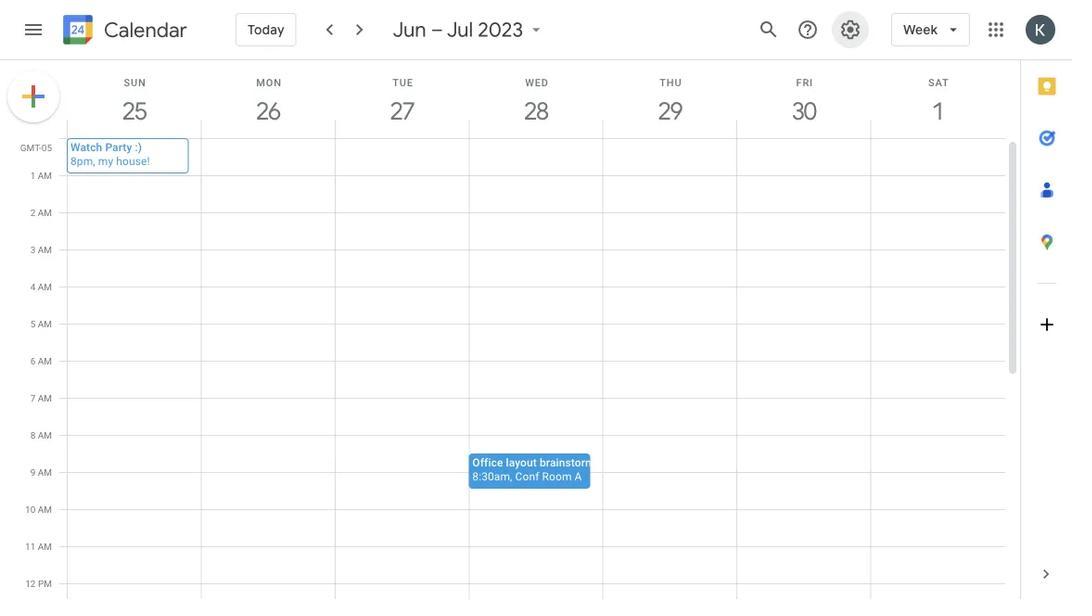 Task type: describe. For each thing, give the bounding box(es) containing it.
pm
[[38, 578, 52, 589]]

row inside "grid"
[[59, 138, 1006, 600]]

28 column header
[[469, 60, 604, 138]]

settings menu image
[[840, 19, 862, 41]]

, for 8pm
[[93, 154, 95, 167]]

am for 6 am
[[38, 355, 52, 367]]

fri
[[797, 77, 814, 88]]

25 link
[[113, 90, 156, 133]]

29 column header
[[603, 60, 738, 138]]

28 link
[[515, 90, 558, 133]]

am for 1 am
[[38, 170, 52, 181]]

gmt-
[[20, 142, 42, 153]]

25 column header
[[67, 60, 202, 138]]

room
[[542, 470, 572, 483]]

calendar element
[[59, 11, 187, 52]]

27 column header
[[335, 60, 470, 138]]

3 cell from the left
[[336, 138, 470, 600]]

28
[[524, 96, 548, 126]]

watch party :) 8pm , my house!
[[71, 141, 150, 167]]

8
[[30, 430, 36, 441]]

7 cell from the left
[[872, 138, 1006, 600]]

support image
[[797, 19, 819, 41]]

am for 7 am
[[38, 392, 52, 404]]

2 am
[[30, 207, 52, 218]]

jun – jul 2023 button
[[386, 17, 553, 43]]

9
[[30, 467, 36, 478]]

office
[[473, 456, 503, 469]]

sat 1
[[929, 77, 950, 126]]

1 inside sat 1
[[932, 96, 944, 126]]

am for 2 am
[[38, 207, 52, 218]]

5 am
[[30, 318, 52, 329]]

tue 27
[[390, 77, 414, 126]]

conf
[[516, 470, 540, 483]]

calendar
[[104, 17, 187, 43]]

26 link
[[247, 90, 290, 133]]

10
[[25, 504, 36, 515]]

7 am
[[30, 392, 52, 404]]

am for 3 am
[[38, 244, 52, 255]]

4
[[30, 281, 36, 292]]

my
[[98, 154, 113, 167]]

8pm
[[71, 154, 93, 167]]

11
[[25, 541, 36, 552]]

9 am
[[30, 467, 52, 478]]

2
[[30, 207, 36, 218]]

27
[[390, 96, 414, 126]]

30
[[792, 96, 816, 126]]

1 link
[[917, 90, 960, 133]]

29
[[658, 96, 682, 126]]

mon 26
[[255, 77, 282, 126]]

house!
[[116, 154, 150, 167]]

jun
[[393, 17, 427, 43]]

27 link
[[381, 90, 424, 133]]

29 link
[[649, 90, 692, 133]]

grid containing 25
[[0, 60, 1021, 600]]

1 column header
[[871, 60, 1006, 138]]

office layout brainstorming 8:30am , conf room a
[[473, 456, 611, 483]]

watch
[[71, 141, 102, 154]]

2023
[[478, 17, 524, 43]]

am for 10 am
[[38, 504, 52, 515]]

4 am
[[30, 281, 52, 292]]

jul
[[447, 17, 474, 43]]

26 column header
[[201, 60, 336, 138]]

11 am
[[25, 541, 52, 552]]



Task type: vqa. For each thing, say whether or not it's contained in the screenshot.
the '1' COLUMN HEADER
yes



Task type: locate. For each thing, give the bounding box(es) containing it.
main drawer image
[[22, 19, 45, 41]]

1 am
[[30, 170, 52, 181]]

today button
[[236, 7, 297, 52]]

6 am
[[30, 355, 52, 367]]

1 am from the top
[[38, 170, 52, 181]]

am
[[38, 170, 52, 181], [38, 207, 52, 218], [38, 244, 52, 255], [38, 281, 52, 292], [38, 318, 52, 329], [38, 355, 52, 367], [38, 392, 52, 404], [38, 430, 52, 441], [38, 467, 52, 478], [38, 504, 52, 515], [38, 541, 52, 552]]

today
[[248, 22, 285, 38]]

grid
[[0, 60, 1021, 600]]

calendar heading
[[100, 17, 187, 43]]

9 am from the top
[[38, 467, 52, 478]]

0 vertical spatial 1
[[932, 96, 944, 126]]

1 horizontal spatial ,
[[510, 470, 513, 483]]

1 vertical spatial ,
[[510, 470, 513, 483]]

2 cell from the left
[[202, 138, 336, 600]]

am for 8 am
[[38, 430, 52, 441]]

1 down gmt-
[[30, 170, 36, 181]]

5
[[30, 318, 36, 329]]

party
[[105, 141, 132, 154]]

cell
[[67, 138, 202, 600], [202, 138, 336, 600], [336, 138, 470, 600], [469, 138, 611, 600], [604, 138, 738, 600], [738, 138, 872, 600], [872, 138, 1006, 600]]

5 am from the top
[[38, 318, 52, 329]]

am right 2
[[38, 207, 52, 218]]

1
[[932, 96, 944, 126], [30, 170, 36, 181]]

gmt-05
[[20, 142, 52, 153]]

30 column header
[[737, 60, 872, 138]]

3 am
[[30, 244, 52, 255]]

am right 9
[[38, 467, 52, 478]]

am right 7
[[38, 392, 52, 404]]

4 cell from the left
[[469, 138, 611, 600]]

thu
[[660, 77, 682, 88]]

am down 05
[[38, 170, 52, 181]]

, inside office layout brainstorming 8:30am , conf room a
[[510, 470, 513, 483]]

am right the 10
[[38, 504, 52, 515]]

8:30am
[[473, 470, 510, 483]]

8 am from the top
[[38, 430, 52, 441]]

sun
[[124, 77, 146, 88]]

0 horizontal spatial ,
[[93, 154, 95, 167]]

30 link
[[783, 90, 826, 133]]

1 down sat
[[932, 96, 944, 126]]

1 cell from the left
[[67, 138, 202, 600]]

am right 8
[[38, 430, 52, 441]]

1 horizontal spatial 1
[[932, 96, 944, 126]]

, for 8:30am
[[510, 470, 513, 483]]

7
[[30, 392, 36, 404]]

jun – jul 2023
[[393, 17, 524, 43]]

wed
[[525, 77, 549, 88]]

tab list
[[1022, 60, 1073, 548]]

a
[[575, 470, 582, 483]]

5 cell from the left
[[604, 138, 738, 600]]

26
[[255, 96, 280, 126]]

1 vertical spatial 1
[[30, 170, 36, 181]]

fri 30
[[792, 77, 816, 126]]

sat
[[929, 77, 950, 88]]

am right 3
[[38, 244, 52, 255]]

cell containing office layout brainstorming
[[469, 138, 611, 600]]

am right 11
[[38, 541, 52, 552]]

am right the 4
[[38, 281, 52, 292]]

25
[[121, 96, 146, 126]]

11 am from the top
[[38, 541, 52, 552]]

, inside watch party :) 8pm , my house!
[[93, 154, 95, 167]]

7 am from the top
[[38, 392, 52, 404]]

05
[[42, 142, 52, 153]]

row containing watch party :)
[[59, 138, 1006, 600]]

6 cell from the left
[[738, 138, 872, 600]]

4 am from the top
[[38, 281, 52, 292]]

am for 11 am
[[38, 541, 52, 552]]

sun 25
[[121, 77, 146, 126]]

, left conf in the bottom of the page
[[510, 470, 513, 483]]

3 am from the top
[[38, 244, 52, 255]]

–
[[431, 17, 444, 43]]

3
[[30, 244, 36, 255]]

10 am from the top
[[38, 504, 52, 515]]

,
[[93, 154, 95, 167], [510, 470, 513, 483]]

12 pm
[[25, 578, 52, 589]]

:)
[[135, 141, 142, 154]]

am for 4 am
[[38, 281, 52, 292]]

am for 5 am
[[38, 318, 52, 329]]

week
[[904, 22, 938, 38]]

tue
[[393, 77, 414, 88]]

10 am
[[25, 504, 52, 515]]

0 horizontal spatial 1
[[30, 170, 36, 181]]

thu 29
[[658, 77, 682, 126]]

cell containing watch party :)
[[67, 138, 202, 600]]

, left my at left
[[93, 154, 95, 167]]

brainstorming
[[540, 456, 611, 469]]

layout
[[506, 456, 537, 469]]

0 vertical spatial ,
[[93, 154, 95, 167]]

8 am
[[30, 430, 52, 441]]

mon
[[256, 77, 282, 88]]

12
[[25, 578, 36, 589]]

am right 5
[[38, 318, 52, 329]]

am for 9 am
[[38, 467, 52, 478]]

row
[[59, 138, 1006, 600]]

6
[[30, 355, 36, 367]]

am right 6
[[38, 355, 52, 367]]

6 am from the top
[[38, 355, 52, 367]]

2 am from the top
[[38, 207, 52, 218]]

week button
[[892, 7, 971, 52]]

wed 28
[[524, 77, 549, 126]]



